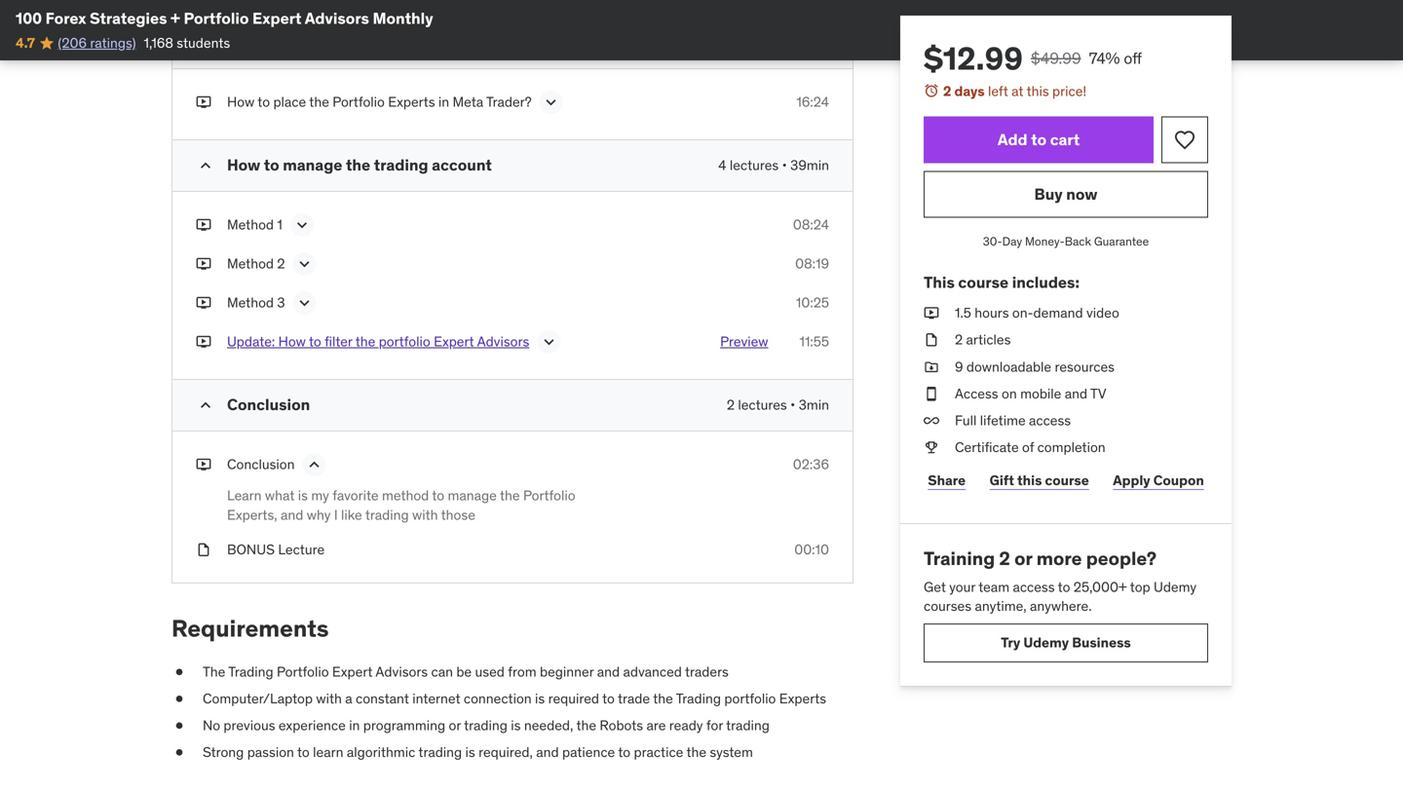 Task type: vqa. For each thing, say whether or not it's contained in the screenshot.
Complete
no



Task type: describe. For each thing, give the bounding box(es) containing it.
1 horizontal spatial course
[[1045, 472, 1089, 489]]

to up 1
[[264, 155, 279, 175]]

access inside training 2 or more people? get your team access to 25,000+ top udemy courses anytime, anywhere.
[[1013, 578, 1055, 596]]

hours
[[975, 304, 1009, 322]]

2 conclusion from the top
[[227, 456, 295, 473]]

how to manage the trading account
[[227, 155, 492, 175]]

i
[[334, 506, 338, 524]]

why
[[307, 506, 331, 524]]

your
[[950, 578, 976, 596]]

no previous experience in programming or trading is needed, the robots are ready for trading
[[203, 717, 770, 734]]

to left learn
[[297, 744, 310, 761]]

2 articles
[[955, 331, 1011, 349]]

0 horizontal spatial manage
[[283, 155, 343, 175]]

a
[[345, 690, 352, 708]]

xsmall image up share
[[924, 438, 940, 457]]

100 forex strategies + portfolio expert advisors monthly
[[16, 8, 433, 28]]

are
[[647, 717, 666, 734]]

+
[[171, 8, 180, 28]]

wishlist image
[[1174, 128, 1197, 152]]

is inside learn what is my favorite method to manage the portfolio experts, and why i like trading with those
[[298, 487, 308, 505]]

25,000+
[[1074, 578, 1127, 596]]

top
[[1130, 578, 1151, 596]]

full
[[955, 412, 977, 429]]

back
[[1065, 234, 1092, 249]]

downloadable
[[967, 358, 1052, 376]]

xsmall image for strong passion to learn algorithmic trading is required, and patience to practice the system
[[172, 743, 187, 762]]

now
[[1067, 184, 1098, 204]]

learn
[[313, 744, 344, 761]]

small image
[[196, 156, 215, 176]]

xsmall image left update:
[[196, 333, 212, 352]]

ratings)
[[90, 34, 136, 52]]

mobile
[[1021, 385, 1062, 402]]

try udemy business link
[[924, 624, 1209, 663]]

show lecture description image for how to place the portfolio experts in meta trader?
[[542, 93, 561, 112]]

completion
[[1038, 439, 1106, 456]]

• for conclusion
[[791, 396, 796, 414]]

1,168
[[144, 34, 173, 52]]

and inside learn what is my favorite method to manage the portfolio experts, and why i like trading with those
[[281, 506, 303, 524]]

method for method 1
[[227, 216, 274, 234]]

is down computer/laptop with a constant internet connection is required to trade the trading portfolio experts
[[511, 717, 521, 734]]

to left place
[[258, 93, 270, 111]]

lectures for how to manage the trading account
[[730, 157, 779, 174]]

guarantee
[[1094, 234, 1149, 249]]

the inside learn what is my favorite method to manage the portfolio experts, and why i like trading with those
[[500, 487, 520, 505]]

anywhere.
[[1030, 598, 1092, 615]]

is down no previous experience in programming or trading is needed, the robots are ready for trading
[[465, 744, 475, 761]]

74%
[[1089, 48, 1120, 68]]

bonus
[[227, 541, 275, 558]]

2 vertical spatial trading
[[676, 690, 721, 708]]

no
[[203, 717, 220, 734]]

traders
[[685, 663, 729, 681]]

experts,
[[227, 506, 277, 524]]

method for method 3
[[227, 294, 274, 312]]

method
[[382, 487, 429, 505]]

expert inside 'trading the portfolio expert advisors' "dropdown button"
[[383, 32, 433, 52]]

buy now button
[[924, 171, 1209, 218]]

day
[[1003, 234, 1023, 249]]

connection
[[464, 690, 532, 708]]

method for method 2
[[227, 255, 274, 273]]

xsmall image left method 3
[[196, 294, 212, 313]]

0 vertical spatial experts
[[388, 93, 435, 111]]

xsmall image for computer/laptop with a constant internet connection is required to trade the trading portfolio experts
[[172, 690, 187, 709]]

used
[[475, 663, 505, 681]]

left
[[988, 82, 1009, 100]]

• for how to manage the trading account
[[782, 157, 787, 174]]

my
[[311, 487, 329, 505]]

the inside 'button'
[[355, 333, 376, 351]]

trading inside "dropdown button"
[[227, 32, 283, 52]]

lecture
[[278, 541, 325, 558]]

strong
[[203, 744, 244, 761]]

39min
[[791, 157, 829, 174]]

xsmall image left method 1 in the top of the page
[[196, 216, 212, 235]]

or inside training 2 or more people? get your team access to 25,000+ top udemy courses anytime, anywhere.
[[1015, 547, 1033, 570]]

the inside "dropdown button"
[[287, 32, 311, 52]]

update: how to filter the portfolio expert advisors button
[[227, 333, 530, 356]]

try udemy business
[[1001, 634, 1131, 652]]

patience
[[562, 744, 615, 761]]

filter
[[325, 333, 352, 351]]

apply coupon
[[1113, 472, 1204, 489]]

method 1
[[227, 216, 283, 234]]

learn
[[227, 487, 262, 505]]

how to place the portfolio experts in meta trader?
[[227, 93, 532, 111]]

this course includes:
[[924, 272, 1080, 292]]

certificate of completion
[[955, 439, 1106, 456]]

certificate
[[955, 439, 1019, 456]]

training 2 or more people? get your team access to 25,000+ top udemy courses anytime, anywhere.
[[924, 547, 1197, 615]]

gift this course link
[[986, 461, 1094, 500]]

of
[[1022, 439, 1034, 456]]

xsmall image left the the
[[172, 663, 187, 682]]

those
[[441, 506, 476, 524]]

2 days left at this price!
[[943, 82, 1087, 100]]

learn what is my favorite method to manage the portfolio experts, and why i like trading with those
[[227, 487, 576, 524]]

show lecture description image for method 2
[[295, 255, 314, 274]]

trading inside learn what is my favorite method to manage the portfolio experts, and why i like trading with those
[[365, 506, 409, 524]]

9
[[955, 358, 964, 376]]

update:
[[227, 333, 275, 351]]

more
[[1037, 547, 1082, 570]]

10:25
[[796, 294, 829, 312]]

xsmall image for 1.5 hours on-demand video
[[924, 304, 940, 323]]

how for how to place the portfolio experts in meta trader?
[[227, 93, 255, 111]]

algorithmic
[[347, 744, 416, 761]]

demand
[[1034, 304, 1083, 322]]

xsmall image down students
[[196, 93, 212, 112]]

ready
[[669, 717, 703, 734]]

articles
[[966, 331, 1011, 349]]

0 vertical spatial course
[[959, 272, 1009, 292]]

share
[[928, 472, 966, 489]]

needed,
[[524, 717, 573, 734]]

2 up the 3
[[277, 255, 285, 273]]

share button
[[924, 461, 970, 500]]

1 conclusion from the top
[[227, 395, 310, 415]]

portfolio inside 'button'
[[379, 333, 431, 351]]

to inside 'button'
[[309, 333, 321, 351]]

1 vertical spatial or
[[449, 717, 461, 734]]

xsmall image left 9
[[924, 357, 940, 377]]

4.7
[[16, 34, 35, 52]]

$12.99
[[924, 39, 1023, 78]]

coupon
[[1154, 472, 1204, 489]]

xsmall image left bonus
[[196, 540, 212, 559]]

1 small image from the top
[[196, 33, 215, 53]]

xsmall image left access at right
[[924, 384, 940, 403]]

practice
[[634, 744, 684, 761]]

expert inside update: how to filter the portfolio expert advisors 'button'
[[434, 333, 474, 351]]

2 small image from the top
[[196, 396, 215, 415]]

constant
[[356, 690, 409, 708]]

4 lectures • 39min
[[719, 157, 829, 174]]

00:10
[[795, 541, 829, 558]]

2 for 2 days left at this price!
[[943, 82, 952, 100]]

how inside 'button'
[[278, 333, 306, 351]]

$12.99 $49.99 74% off
[[924, 39, 1142, 78]]

business
[[1072, 634, 1131, 652]]

1 horizontal spatial experts
[[780, 690, 827, 708]]



Task type: locate. For each thing, give the bounding box(es) containing it.
0 horizontal spatial course
[[959, 272, 1009, 292]]

1 vertical spatial in
[[349, 717, 360, 734]]

xsmall image left the no
[[172, 716, 187, 735]]

apply coupon button
[[1109, 461, 1209, 500]]

and left tv at the right of page
[[1065, 385, 1088, 402]]

1 vertical spatial access
[[1013, 578, 1055, 596]]

passion
[[247, 744, 294, 761]]

portfolio right filter
[[379, 333, 431, 351]]

trading
[[227, 32, 283, 52], [228, 663, 273, 681], [676, 690, 721, 708]]

with left "a" on the left bottom of the page
[[316, 690, 342, 708]]

what
[[265, 487, 295, 505]]

1 vertical spatial this
[[1018, 472, 1042, 489]]

2 for 2 lectures • 3min
[[727, 396, 735, 414]]

manage inside learn what is my favorite method to manage the portfolio experts, and why i like trading with those
[[448, 487, 497, 505]]

1 horizontal spatial or
[[1015, 547, 1033, 570]]

1 vertical spatial lectures
[[738, 396, 787, 414]]

at
[[1012, 82, 1024, 100]]

0 vertical spatial udemy
[[1154, 578, 1197, 596]]

experience
[[279, 717, 346, 734]]

trading left account in the left top of the page
[[374, 155, 428, 175]]

2 down 'preview' in the right top of the page
[[727, 396, 735, 414]]

30-day money-back guarantee
[[983, 234, 1149, 249]]

0 vertical spatial in
[[439, 93, 449, 111]]

to left cart
[[1031, 130, 1047, 150]]

0 horizontal spatial with
[[316, 690, 342, 708]]

portfolio inside "dropdown button"
[[315, 32, 380, 52]]

•
[[782, 157, 787, 174], [791, 396, 796, 414]]

1 vertical spatial method
[[227, 255, 274, 273]]

in
[[439, 93, 449, 111], [349, 717, 360, 734]]

trading down programming
[[419, 744, 462, 761]]

course down completion at the bottom of the page
[[1045, 472, 1089, 489]]

1 method from the top
[[227, 216, 274, 234]]

and
[[1065, 385, 1088, 402], [281, 506, 303, 524], [597, 663, 620, 681], [536, 744, 559, 761]]

show lecture description image
[[542, 93, 561, 112], [295, 255, 314, 274], [295, 294, 314, 313], [539, 333, 559, 352]]

trading up strong passion to learn algorithmic trading is required, and patience to practice the system
[[464, 717, 508, 734]]

how for how to manage the trading account
[[227, 155, 260, 175]]

add to cart
[[998, 130, 1080, 150]]

0 vertical spatial conclusion
[[227, 395, 310, 415]]

beginner
[[540, 663, 594, 681]]

conclusion up learn
[[227, 456, 295, 473]]

100
[[16, 8, 42, 28]]

1 vertical spatial course
[[1045, 472, 1089, 489]]

is
[[298, 487, 308, 505], [535, 690, 545, 708], [511, 717, 521, 734], [465, 744, 475, 761]]

1,168 students
[[144, 34, 230, 52]]

conclusion down update:
[[227, 395, 310, 415]]

lifetime
[[980, 412, 1026, 429]]

try
[[1001, 634, 1021, 652]]

1 vertical spatial with
[[316, 690, 342, 708]]

manage
[[283, 155, 343, 175], [448, 487, 497, 505]]

1 vertical spatial small image
[[196, 396, 215, 415]]

internet
[[413, 690, 461, 708]]

show lecture description image for method 3
[[295, 294, 314, 313]]

to inside learn what is my favorite method to manage the portfolio experts, and why i like trading with those
[[432, 487, 445, 505]]

(206
[[58, 34, 87, 52]]

method left 1
[[227, 216, 274, 234]]

access down mobile
[[1029, 412, 1071, 429]]

anytime,
[[975, 598, 1027, 615]]

1 vertical spatial conclusion
[[227, 456, 295, 473]]

1 horizontal spatial manage
[[448, 487, 497, 505]]

xsmall image
[[196, 255, 212, 274], [924, 304, 940, 323], [924, 411, 940, 430], [196, 455, 212, 475], [172, 690, 187, 709], [172, 743, 187, 762]]

0 horizontal spatial •
[[782, 157, 787, 174]]

access up "anywhere."
[[1013, 578, 1055, 596]]

0 horizontal spatial udemy
[[1024, 634, 1069, 652]]

to inside 'button'
[[1031, 130, 1047, 150]]

02:36
[[793, 456, 829, 473]]

method down method 1 in the top of the page
[[227, 255, 274, 273]]

method 2
[[227, 255, 285, 273]]

method left the 3
[[227, 294, 274, 312]]

strong passion to learn algorithmic trading is required, and patience to practice the system
[[203, 744, 753, 761]]

lectures right 4
[[730, 157, 779, 174]]

trading up system
[[726, 717, 770, 734]]

trading
[[374, 155, 428, 175], [365, 506, 409, 524], [464, 717, 508, 734], [726, 717, 770, 734], [419, 744, 462, 761]]

1 horizontal spatial udemy
[[1154, 578, 1197, 596]]

and down needed,
[[536, 744, 559, 761]]

computer/laptop with a constant internet connection is required to trade the trading portfolio experts
[[203, 690, 827, 708]]

portfolio down traders
[[725, 690, 776, 708]]

• left 3min
[[791, 396, 796, 414]]

• left 39min
[[782, 157, 787, 174]]

how right small icon
[[227, 155, 260, 175]]

access on mobile and tv
[[955, 385, 1107, 402]]

0 vertical spatial with
[[412, 506, 438, 524]]

udemy right top
[[1154, 578, 1197, 596]]

this right "gift" on the bottom of the page
[[1018, 472, 1042, 489]]

with down method
[[412, 506, 438, 524]]

0 horizontal spatial experts
[[388, 93, 435, 111]]

off
[[1124, 48, 1142, 68]]

and up trade
[[597, 663, 620, 681]]

1 vertical spatial trading
[[228, 663, 273, 681]]

course up hours
[[959, 272, 1009, 292]]

0 horizontal spatial in
[[349, 717, 360, 734]]

30-
[[983, 234, 1003, 249]]

on
[[1002, 385, 1017, 402]]

3 method from the top
[[227, 294, 274, 312]]

place
[[273, 93, 306, 111]]

xsmall image left 2 articles
[[924, 331, 940, 350]]

1 vertical spatial udemy
[[1024, 634, 1069, 652]]

people?
[[1087, 547, 1157, 570]]

to left filter
[[309, 333, 321, 351]]

udemy inside training 2 or more people? get your team access to 25,000+ top udemy courses anytime, anywhere.
[[1154, 578, 1197, 596]]

trading down the '100 forex strategies + portfolio expert advisors monthly'
[[227, 32, 283, 52]]

16:24
[[797, 93, 829, 111]]

0 vertical spatial method
[[227, 216, 274, 234]]

udemy inside 'try udemy business' link
[[1024, 634, 1069, 652]]

trading down method
[[365, 506, 409, 524]]

0 vertical spatial •
[[782, 157, 787, 174]]

4
[[719, 157, 727, 174]]

gift
[[990, 472, 1015, 489]]

udemy right try
[[1024, 634, 1069, 652]]

or
[[1015, 547, 1033, 570], [449, 717, 461, 734]]

get
[[924, 578, 946, 596]]

xsmall image
[[196, 93, 212, 112], [196, 216, 212, 235], [196, 294, 212, 313], [924, 331, 940, 350], [196, 333, 212, 352], [924, 357, 940, 377], [924, 384, 940, 403], [924, 438, 940, 457], [196, 540, 212, 559], [172, 663, 187, 682], [172, 716, 187, 735]]

add
[[998, 130, 1028, 150]]

2 method from the top
[[227, 255, 274, 273]]

this right at
[[1027, 82, 1049, 100]]

how
[[227, 93, 255, 111], [227, 155, 260, 175], [278, 333, 306, 351]]

1 vertical spatial •
[[791, 396, 796, 414]]

with inside learn what is my favorite method to manage the portfolio experts, and why i like trading with those
[[412, 506, 438, 524]]

alarm image
[[924, 83, 940, 98]]

0 horizontal spatial or
[[449, 717, 461, 734]]

computer/laptop
[[203, 690, 313, 708]]

show lecture description image
[[292, 216, 312, 235]]

trade
[[618, 690, 650, 708]]

1 vertical spatial experts
[[780, 690, 827, 708]]

and down the what
[[281, 506, 303, 524]]

2 vertical spatial method
[[227, 294, 274, 312]]

to inside training 2 or more people? get your team access to 25,000+ top udemy courses anytime, anywhere.
[[1058, 578, 1071, 596]]

like
[[341, 506, 362, 524]]

11:55
[[800, 333, 829, 351]]

0 vertical spatial portfolio
[[379, 333, 431, 351]]

previous
[[224, 717, 275, 734]]

trading the portfolio expert advisors button
[[227, 32, 829, 52]]

to left trade
[[602, 690, 615, 708]]

in down "a" on the left bottom of the page
[[349, 717, 360, 734]]

0 vertical spatial manage
[[283, 155, 343, 175]]

1 vertical spatial how
[[227, 155, 260, 175]]

account
[[432, 155, 492, 175]]

small image
[[196, 33, 215, 53], [196, 396, 215, 415]]

lectures for conclusion
[[738, 396, 787, 414]]

2 up 9
[[955, 331, 963, 349]]

includes:
[[1012, 272, 1080, 292]]

forex
[[45, 8, 86, 28]]

on-
[[1013, 304, 1034, 322]]

in left meta
[[439, 93, 449, 111]]

0 vertical spatial or
[[1015, 547, 1033, 570]]

0 vertical spatial small image
[[196, 33, 215, 53]]

manage up show lecture description image
[[283, 155, 343, 175]]

or left the more
[[1015, 547, 1033, 570]]

0 vertical spatial this
[[1027, 82, 1049, 100]]

hide lecture description image
[[305, 455, 324, 475]]

method 3
[[227, 294, 285, 312]]

1 horizontal spatial portfolio
[[725, 690, 776, 708]]

1 horizontal spatial in
[[439, 93, 449, 111]]

2 inside training 2 or more people? get your team access to 25,000+ top udemy courses anytime, anywhere.
[[999, 547, 1011, 570]]

price!
[[1053, 82, 1087, 100]]

9 downloadable resources
[[955, 358, 1115, 376]]

2 right the alarm 'image'
[[943, 82, 952, 100]]

or down internet
[[449, 717, 461, 734]]

0 vertical spatial access
[[1029, 412, 1071, 429]]

1 horizontal spatial with
[[412, 506, 438, 524]]

required,
[[479, 744, 533, 761]]

training
[[924, 547, 995, 570]]

resources
[[1055, 358, 1115, 376]]

0 vertical spatial how
[[227, 93, 255, 111]]

to up those
[[432, 487, 445, 505]]

0 vertical spatial lectures
[[730, 157, 779, 174]]

2 vertical spatial how
[[278, 333, 306, 351]]

method
[[227, 216, 274, 234], [227, 255, 274, 273], [227, 294, 274, 312]]

1 horizontal spatial •
[[791, 396, 796, 414]]

access
[[955, 385, 999, 402]]

1 vertical spatial manage
[[448, 487, 497, 505]]

0 vertical spatial trading
[[227, 32, 283, 52]]

3min
[[799, 396, 829, 414]]

2 up team
[[999, 547, 1011, 570]]

manage up those
[[448, 487, 497, 505]]

portfolio inside learn what is my favorite method to manage the portfolio experts, and why i like trading with those
[[523, 487, 576, 505]]

0 horizontal spatial portfolio
[[379, 333, 431, 351]]

advisors inside "dropdown button"
[[436, 32, 500, 52]]

1 vertical spatial portfolio
[[725, 690, 776, 708]]

lectures left 3min
[[738, 396, 787, 414]]

this
[[924, 272, 955, 292]]

trading down traders
[[676, 690, 721, 708]]

how left place
[[227, 93, 255, 111]]

how down the 3
[[278, 333, 306, 351]]

trading up 'computer/laptop'
[[228, 663, 273, 681]]

3
[[277, 294, 285, 312]]

is up needed,
[[535, 690, 545, 708]]

to down robots
[[618, 744, 631, 761]]

video
[[1087, 304, 1120, 322]]

to up "anywhere."
[[1058, 578, 1071, 596]]

xsmall image for full lifetime access
[[924, 411, 940, 430]]

advisors inside 'button'
[[477, 333, 530, 351]]

expert
[[252, 8, 302, 28], [383, 32, 433, 52], [434, 333, 474, 351], [332, 663, 373, 681]]

$49.99
[[1031, 48, 1081, 68]]

2 for 2 articles
[[955, 331, 963, 349]]

is left the my
[[298, 487, 308, 505]]

can
[[431, 663, 453, 681]]

1.5
[[955, 304, 972, 322]]

system
[[710, 744, 753, 761]]

with
[[412, 506, 438, 524], [316, 690, 342, 708]]

advisors
[[305, 8, 369, 28], [436, 32, 500, 52], [477, 333, 530, 351], [376, 663, 428, 681]]

favorite
[[333, 487, 379, 505]]

1.5 hours on-demand video
[[955, 304, 1120, 322]]

preview
[[720, 333, 769, 351]]



